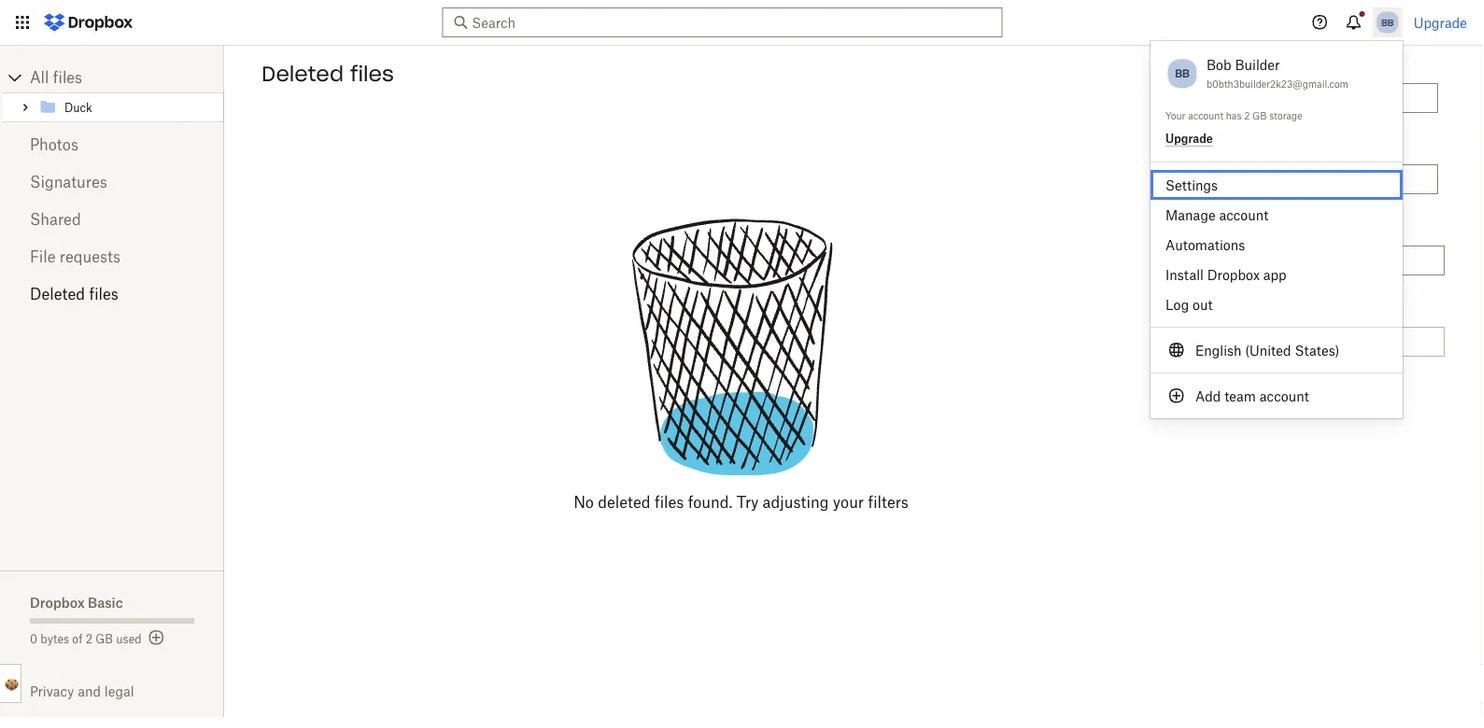 Task type: describe. For each thing, give the bounding box(es) containing it.
deleted
[[598, 493, 651, 511]]

privacy
[[30, 684, 74, 700]]

no deleted files found. try adjusting your filters
[[574, 493, 909, 511]]

get more space image
[[145, 627, 168, 649]]

0 bytes of 2 gb used
[[30, 632, 142, 646]]

upgrade inside global header element
[[1414, 14, 1468, 30]]

0 vertical spatial deleted files
[[262, 61, 394, 87]]

add team account
[[1196, 388, 1310, 404]]

of
[[72, 632, 83, 646]]

from
[[1258, 57, 1286, 71]]

out
[[1193, 297, 1213, 312]]

your account has 2 gb storage
[[1166, 110, 1303, 121]]

english (united states) menu item
[[1151, 335, 1403, 365]]

account for manage
[[1220, 207, 1269, 223]]

add team account link
[[1151, 381, 1403, 411]]

upgrade link
[[1414, 14, 1468, 30]]

log out
[[1166, 297, 1213, 312]]

file requests link
[[30, 238, 194, 276]]

has
[[1226, 110, 1242, 121]]

dropbox basic
[[30, 595, 123, 611]]

manage
[[1166, 207, 1216, 223]]

file
[[30, 248, 56, 266]]

files inside tree
[[53, 68, 82, 86]]

bob
[[1207, 57, 1232, 72]]

privacy and legal
[[30, 684, 134, 700]]

manage account
[[1166, 207, 1269, 223]]

choose a language: image
[[1166, 339, 1188, 362]]

bb button
[[1166, 54, 1200, 93]]

filters
[[868, 493, 909, 511]]

bb
[[1175, 66, 1190, 81]]

your
[[1166, 110, 1186, 121]]

log
[[1166, 297, 1189, 312]]

signatures link
[[30, 163, 194, 201]]

(united
[[1246, 342, 1292, 358]]

photos
[[30, 135, 78, 154]]

try
[[737, 493, 759, 511]]

deleted files inside deleted files link
[[30, 285, 118, 303]]

shared
[[30, 210, 81, 228]]

dropbox logo - go to the homepage image
[[37, 7, 139, 37]]

log out link
[[1151, 290, 1403, 319]]

0
[[30, 632, 37, 646]]

from date
[[1258, 57, 1313, 71]]

manage account link
[[1151, 200, 1403, 230]]

b0bth3builder2k23@gmail.com
[[1207, 78, 1349, 90]]

bytes
[[40, 632, 69, 646]]

privacy and legal link
[[30, 684, 224, 700]]

storage
[[1270, 110, 1303, 121]]

0 horizontal spatial dropbox
[[30, 595, 85, 611]]



Task type: vqa. For each thing, say whether or not it's contained in the screenshot.
account corresponding to Manage
yes



Task type: locate. For each thing, give the bounding box(es) containing it.
0 horizontal spatial upgrade
[[1166, 132, 1213, 146]]

bob builder b0bth3builder2k23@gmail.com
[[1207, 57, 1349, 90]]

gb right has
[[1253, 110, 1267, 121]]

add
[[1196, 388, 1221, 404]]

2 vertical spatial deleted
[[30, 285, 85, 303]]

account menu image
[[1373, 7, 1403, 37]]

1 vertical spatial deleted
[[1258, 220, 1300, 234]]

all files
[[30, 68, 82, 86]]

requests
[[60, 248, 121, 266]]

english (united states)
[[1196, 342, 1340, 358]]

by
[[1303, 220, 1315, 234]]

upgrade right account menu image
[[1414, 14, 1468, 30]]

gb left used
[[96, 632, 113, 646]]

file requests
[[30, 248, 121, 266]]

2
[[1244, 110, 1250, 121], [86, 632, 93, 646]]

automations link
[[1151, 230, 1403, 260]]

all files tree
[[3, 63, 224, 122]]

all files link
[[30, 63, 224, 92]]

1 horizontal spatial upgrade
[[1414, 14, 1468, 30]]

upgrade button
[[1166, 132, 1213, 147]]

gb
[[1253, 110, 1267, 121], [96, 632, 113, 646]]

gb for storage
[[1253, 110, 1267, 121]]

account right team
[[1260, 388, 1310, 404]]

install
[[1166, 267, 1204, 283]]

automations
[[1166, 237, 1246, 253]]

dropbox down automations
[[1208, 267, 1260, 283]]

deleted files link
[[30, 276, 194, 313]]

1 horizontal spatial 2
[[1244, 110, 1250, 121]]

basic
[[88, 595, 123, 611]]

0 horizontal spatial deleted files
[[30, 285, 118, 303]]

deleted
[[262, 61, 344, 87], [1258, 220, 1300, 234], [30, 285, 85, 303]]

From date text field
[[1288, 88, 1427, 108]]

1 vertical spatial 2
[[86, 632, 93, 646]]

account down settings link
[[1220, 207, 1269, 223]]

0 vertical spatial account
[[1188, 110, 1224, 121]]

0 vertical spatial upgrade
[[1414, 14, 1468, 30]]

1 vertical spatial dropbox
[[30, 595, 85, 611]]

0 horizontal spatial gb
[[96, 632, 113, 646]]

gb for used
[[96, 632, 113, 646]]

app
[[1264, 267, 1287, 283]]

account for your
[[1188, 110, 1224, 121]]

account left has
[[1188, 110, 1224, 121]]

install dropbox app
[[1166, 267, 1287, 283]]

files
[[350, 61, 394, 87], [53, 68, 82, 86], [89, 285, 118, 303], [655, 493, 684, 511]]

and
[[78, 684, 101, 700]]

1 horizontal spatial gb
[[1253, 110, 1267, 121]]

1 horizontal spatial dropbox
[[1208, 267, 1260, 283]]

builder
[[1235, 57, 1280, 72]]

1 vertical spatial deleted files
[[30, 285, 118, 303]]

2 right of
[[86, 632, 93, 646]]

upgrade
[[1414, 14, 1468, 30], [1166, 132, 1213, 146]]

shared link
[[30, 201, 194, 238]]

deleted by
[[1258, 220, 1315, 234]]

account
[[1188, 110, 1224, 121], [1220, 207, 1269, 223], [1260, 388, 1310, 404]]

english
[[1196, 342, 1242, 358]]

dropbox up the bytes
[[30, 595, 85, 611]]

adjusting
[[763, 493, 829, 511]]

0 vertical spatial 2
[[1244, 110, 1250, 121]]

used
[[116, 632, 142, 646]]

1 vertical spatial account
[[1220, 207, 1269, 223]]

date
[[1289, 57, 1313, 71]]

0 vertical spatial deleted
[[262, 61, 344, 87]]

deleted files
[[262, 61, 394, 87], [30, 285, 118, 303]]

global header element
[[0, 0, 1483, 46]]

0 vertical spatial gb
[[1253, 110, 1267, 121]]

settings
[[1166, 177, 1218, 193]]

settings link
[[1151, 170, 1403, 200]]

upgrade down your
[[1166, 132, 1213, 146]]

2 right has
[[1244, 110, 1250, 121]]

no
[[574, 493, 594, 511]]

0 horizontal spatial deleted
[[30, 285, 85, 303]]

dropbox
[[1208, 267, 1260, 283], [30, 595, 85, 611]]

2 horizontal spatial deleted
[[1258, 220, 1300, 234]]

states)
[[1295, 342, 1340, 358]]

legal
[[104, 684, 134, 700]]

1 vertical spatial gb
[[96, 632, 113, 646]]

1 vertical spatial upgrade
[[1166, 132, 1213, 146]]

signatures
[[30, 173, 107, 191]]

all
[[30, 68, 49, 86]]

2 for has
[[1244, 110, 1250, 121]]

team
[[1225, 388, 1256, 404]]

your
[[833, 493, 864, 511]]

0 horizontal spatial 2
[[86, 632, 93, 646]]

found.
[[688, 493, 733, 511]]

To date text field
[[1288, 169, 1427, 190]]

2 for of
[[86, 632, 93, 646]]

2 vertical spatial account
[[1260, 388, 1310, 404]]

0 vertical spatial dropbox
[[1208, 267, 1260, 283]]

photos link
[[30, 126, 194, 163]]

1 horizontal spatial deleted files
[[262, 61, 394, 87]]

1 horizontal spatial deleted
[[262, 61, 344, 87]]



